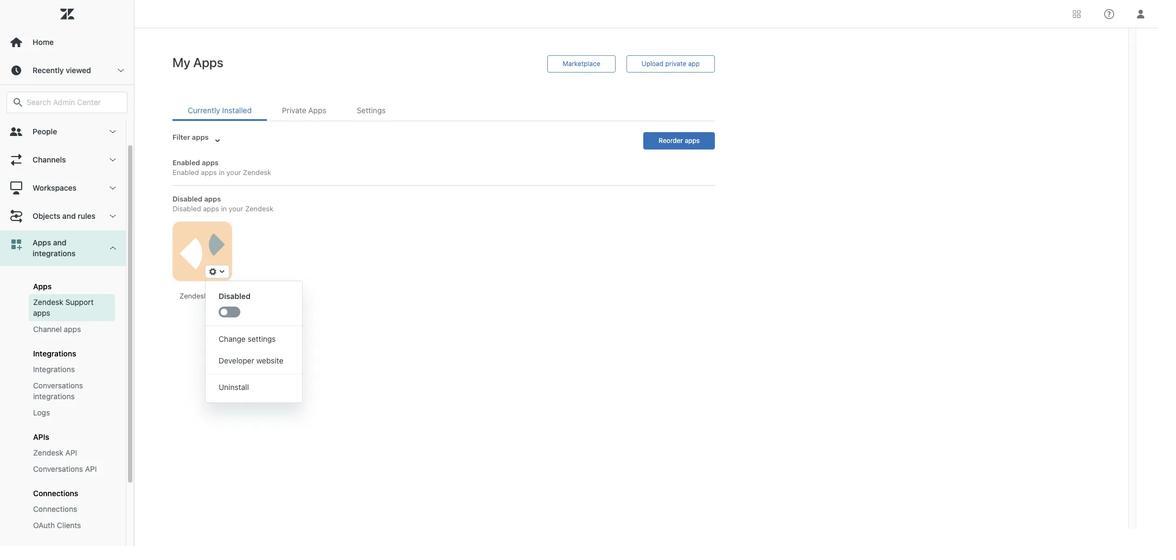 Task type: describe. For each thing, give the bounding box(es) containing it.
oauth
[[33, 521, 55, 531]]

objects and rules button
[[0, 202, 126, 231]]

Search Admin Center field
[[27, 98, 120, 107]]

integrations link
[[29, 362, 115, 378]]

zendesk api
[[33, 449, 77, 458]]

and for apps
[[53, 238, 66, 247]]

people
[[33, 127, 57, 136]]

people button
[[0, 118, 126, 146]]

apps element
[[33, 282, 52, 291]]

channel apps
[[33, 325, 81, 334]]

channel apps link
[[29, 322, 115, 338]]

apps and integrations group
[[0, 266, 126, 547]]

2 connections element from the top
[[33, 505, 77, 515]]

1 vertical spatial apps
[[64, 325, 81, 334]]

apps inside zendesk support apps
[[33, 309, 50, 318]]

tree item inside tree
[[0, 231, 126, 547]]

oauth clients element
[[33, 521, 81, 532]]

apps for apps and integrations
[[33, 238, 51, 247]]

1 integrations element from the top
[[33, 349, 76, 359]]

recently
[[33, 66, 64, 75]]

conversations api
[[33, 465, 97, 474]]

conversations for api
[[33, 465, 83, 474]]

channel apps element
[[33, 324, 81, 335]]

logs
[[33, 409, 50, 418]]

channels
[[33, 155, 66, 164]]

api for conversations api
[[85, 465, 97, 474]]

logs element
[[33, 408, 50, 419]]

apps and integrations button
[[0, 231, 126, 266]]

conversations for integrations
[[33, 381, 83, 391]]

zendesk for zendesk support apps
[[33, 298, 63, 307]]

channels button
[[0, 146, 126, 174]]

apps and integrations
[[33, 238, 76, 258]]

conversations integrations
[[33, 381, 83, 401]]

oauth clients link
[[29, 518, 115, 534]]

oauth clients
[[33, 521, 81, 531]]

integrations inside conversations integrations
[[33, 392, 75, 401]]

home
[[33, 37, 54, 47]]

none search field inside primary element
[[1, 92, 133, 113]]

and for objects
[[62, 212, 76, 221]]



Task type: locate. For each thing, give the bounding box(es) containing it.
apps down the objects
[[33, 238, 51, 247]]

and left rules
[[62, 212, 76, 221]]

1 connections element from the top
[[33, 489, 78, 499]]

workspaces
[[33, 183, 77, 193]]

integrations
[[33, 249, 76, 258], [33, 392, 75, 401]]

tree inside primary element
[[0, 118, 134, 547]]

tree
[[0, 118, 134, 547]]

None search field
[[1, 92, 133, 113]]

zendesk inside zendesk support apps
[[33, 298, 63, 307]]

integrations up conversations integrations
[[33, 365, 75, 374]]

apps down "zendesk support apps" "element"
[[64, 325, 81, 334]]

zendesk support apps
[[33, 298, 94, 318]]

2 integrations from the top
[[33, 365, 75, 374]]

connections up connections link
[[33, 489, 78, 499]]

clients
[[57, 521, 81, 531]]

viewed
[[66, 66, 91, 75]]

2 connections from the top
[[33, 505, 77, 514]]

1 vertical spatial connections element
[[33, 505, 77, 515]]

connections link
[[29, 502, 115, 518]]

conversations down zendesk api element
[[33, 465, 83, 474]]

tree containing people
[[0, 118, 134, 547]]

primary element
[[0, 0, 135, 547]]

tree item containing apps and integrations
[[0, 231, 126, 547]]

1 vertical spatial conversations
[[33, 465, 83, 474]]

2 integrations element from the top
[[33, 365, 75, 375]]

1 horizontal spatial apps
[[64, 325, 81, 334]]

1 connections from the top
[[33, 489, 78, 499]]

rules
[[78, 212, 95, 221]]

0 vertical spatial zendesk
[[33, 298, 63, 307]]

2 conversations from the top
[[33, 465, 83, 474]]

help image
[[1105, 9, 1114, 19]]

integrations up "integrations" link at the bottom left of the page
[[33, 349, 76, 359]]

zendesk
[[33, 298, 63, 307], [33, 449, 63, 458]]

tree item
[[0, 231, 126, 547]]

1 zendesk from the top
[[33, 298, 63, 307]]

zendesk down apps element
[[33, 298, 63, 307]]

api up conversations api link
[[65, 449, 77, 458]]

home button
[[0, 28, 134, 56]]

integrations up logs
[[33, 392, 75, 401]]

connections element up connections link
[[33, 489, 78, 499]]

integrations element up "integrations" link at the bottom left of the page
[[33, 349, 76, 359]]

support
[[65, 298, 94, 307]]

conversations api element
[[33, 464, 97, 475]]

1 vertical spatial connections
[[33, 505, 77, 514]]

1 vertical spatial integrations
[[33, 392, 75, 401]]

0 vertical spatial apps
[[33, 238, 51, 247]]

apis element
[[33, 433, 49, 442]]

1 integrations from the top
[[33, 349, 76, 359]]

apps inside group
[[33, 282, 52, 291]]

integrations up apps element
[[33, 249, 76, 258]]

2 zendesk from the top
[[33, 449, 63, 458]]

apps up zendesk support apps
[[33, 282, 52, 291]]

api inside 'element'
[[85, 465, 97, 474]]

apis
[[33, 433, 49, 442]]

zendesk api element
[[33, 448, 77, 459]]

0 horizontal spatial apps
[[33, 309, 50, 318]]

conversations integrations element
[[33, 381, 111, 403]]

apps
[[33, 309, 50, 318], [64, 325, 81, 334]]

integrations element
[[33, 349, 76, 359], [33, 365, 75, 375]]

connections
[[33, 489, 78, 499], [33, 505, 77, 514]]

0 vertical spatial api
[[65, 449, 77, 458]]

0 vertical spatial and
[[62, 212, 76, 221]]

integrations inside dropdown button
[[33, 249, 76, 258]]

logs link
[[29, 405, 115, 422]]

objects and rules
[[33, 212, 95, 221]]

and
[[62, 212, 76, 221], [53, 238, 66, 247]]

1 vertical spatial api
[[85, 465, 97, 474]]

zendesk for zendesk api
[[33, 449, 63, 458]]

1 vertical spatial and
[[53, 238, 66, 247]]

api down zendesk api link
[[85, 465, 97, 474]]

integrations element up conversations integrations
[[33, 365, 75, 375]]

apps up channel
[[33, 309, 50, 318]]

api for zendesk api
[[65, 449, 77, 458]]

zendesk down apis
[[33, 449, 63, 458]]

1 vertical spatial zendesk
[[33, 449, 63, 458]]

objects
[[33, 212, 60, 221]]

1 horizontal spatial api
[[85, 465, 97, 474]]

1 vertical spatial integrations element
[[33, 365, 75, 375]]

conversations integrations link
[[29, 378, 115, 405]]

zendesk support apps link
[[29, 295, 115, 322]]

conversations
[[33, 381, 83, 391], [33, 465, 83, 474]]

workspaces button
[[0, 174, 126, 202]]

conversations down "integrations" link at the bottom left of the page
[[33, 381, 83, 391]]

0 vertical spatial apps
[[33, 309, 50, 318]]

and inside apps and integrations
[[53, 238, 66, 247]]

zendesk products image
[[1073, 10, 1081, 18]]

connections element up oauth clients at the bottom of the page
[[33, 505, 77, 515]]

zendesk api link
[[29, 445, 115, 462]]

recently viewed
[[33, 66, 91, 75]]

apps for apps element
[[33, 282, 52, 291]]

apps
[[33, 238, 51, 247], [33, 282, 52, 291]]

integrations
[[33, 349, 76, 359], [33, 365, 75, 374]]

recently viewed button
[[0, 56, 134, 85]]

channel
[[33, 325, 62, 334]]

1 conversations from the top
[[33, 381, 83, 391]]

apps inside apps and integrations
[[33, 238, 51, 247]]

user menu image
[[1134, 7, 1148, 21]]

0 vertical spatial connections
[[33, 489, 78, 499]]

connections up oauth clients at the bottom of the page
[[33, 505, 77, 514]]

0 vertical spatial conversations
[[33, 381, 83, 391]]

1 vertical spatial integrations
[[33, 365, 75, 374]]

connections element
[[33, 489, 78, 499], [33, 505, 77, 515]]

conversations api link
[[29, 462, 115, 478]]

0 vertical spatial integrations
[[33, 249, 76, 258]]

1 vertical spatial apps
[[33, 282, 52, 291]]

conversations inside 'element'
[[33, 465, 83, 474]]

api
[[65, 449, 77, 458], [85, 465, 97, 474]]

0 vertical spatial integrations element
[[33, 349, 76, 359]]

zendesk support apps element
[[33, 297, 111, 319]]

0 vertical spatial connections element
[[33, 489, 78, 499]]

and down objects and rules dropdown button
[[53, 238, 66, 247]]

0 horizontal spatial api
[[65, 449, 77, 458]]

0 vertical spatial integrations
[[33, 349, 76, 359]]



Task type: vqa. For each thing, say whether or not it's contained in the screenshot.
Translation related to soobin.do@example.com
no



